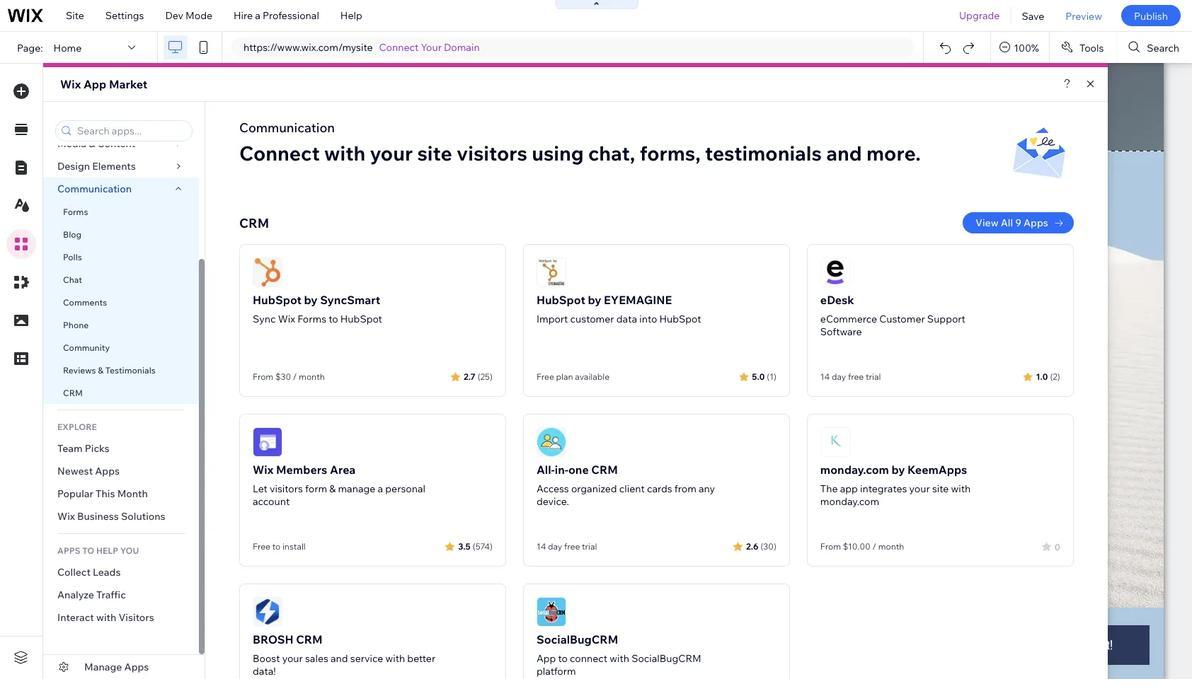Task type: locate. For each thing, give the bounding box(es) containing it.
1 vertical spatial 14
[[537, 542, 546, 552]]

1 vertical spatial /
[[873, 542, 877, 552]]

2 horizontal spatial by
[[892, 463, 906, 477]]

1 vertical spatial monday.com
[[821, 496, 880, 508]]

14 down device.
[[537, 542, 546, 552]]

0 vertical spatial month
[[299, 372, 325, 382]]

monday.com
[[821, 463, 890, 477], [821, 496, 880, 508]]

0 horizontal spatial visitors
[[270, 483, 303, 495]]

wix right 'sync'
[[278, 313, 295, 325]]

free left plan
[[537, 372, 555, 382]]

from left the $10.00
[[821, 542, 841, 552]]

0 horizontal spatial forms
[[63, 206, 88, 217]]

view
[[976, 217, 999, 229]]

comments link
[[43, 291, 199, 314]]

1 vertical spatial free
[[253, 542, 271, 552]]

organized
[[572, 483, 617, 495]]

1 horizontal spatial and
[[827, 141, 863, 165]]

0 horizontal spatial site
[[417, 141, 452, 165]]

apps right manage
[[124, 662, 149, 674]]

popular this month
[[57, 488, 148, 500]]

0 horizontal spatial your
[[282, 653, 303, 665]]

integrates
[[861, 483, 908, 495]]

0 vertical spatial /
[[293, 372, 297, 382]]

all-
[[537, 463, 555, 477]]

0 vertical spatial a
[[255, 9, 261, 22]]

0 vertical spatial app
[[84, 77, 106, 91]]

and right sales at the bottom of the page
[[331, 653, 348, 665]]

crm up organized
[[592, 463, 618, 477]]

interact with visitors link
[[43, 607, 199, 630]]

blog link
[[43, 223, 199, 246]]

visitors left using
[[457, 141, 528, 165]]

domain
[[444, 41, 480, 53]]

month right $30
[[299, 372, 325, 382]]

wix inside 'link'
[[57, 511, 75, 523]]

community
[[63, 342, 110, 353]]

1 monday.com from the top
[[821, 463, 890, 477]]

0 vertical spatial from
[[253, 372, 274, 382]]

2 vertical spatial to
[[558, 653, 568, 665]]

app inside socialbugcrm app to connect with socialbugcrm platform
[[537, 653, 556, 665]]

team picks
[[57, 443, 110, 455]]

view all 9 apps link
[[963, 212, 1074, 234]]

by inside hubspot by syncsmart sync wix forms to hubspot
[[304, 293, 318, 307]]

0 vertical spatial day
[[832, 372, 847, 382]]

14 day free trial down software
[[821, 372, 881, 382]]

day for in-
[[548, 542, 563, 552]]

wix for wix members area let visitors form & manage a personal account
[[253, 463, 274, 477]]

with inside the brosh crm boost your sales and service with better data!
[[386, 653, 405, 665]]

0 horizontal spatial free
[[253, 542, 271, 552]]

0 horizontal spatial a
[[255, 9, 261, 22]]

0 horizontal spatial connect
[[239, 141, 320, 165]]

14 day free trial for in-
[[537, 542, 598, 552]]

2 vertical spatial &
[[330, 483, 336, 495]]

app for to
[[537, 653, 556, 665]]

site inside 'monday.com by keemapps the app integrates your site with monday.com'
[[933, 483, 949, 495]]

1 horizontal spatial day
[[832, 372, 847, 382]]

polls
[[63, 252, 82, 262]]

wix down home
[[60, 77, 81, 91]]

your inside the brosh crm boost your sales and service with better data!
[[282, 653, 303, 665]]

a right manage
[[378, 483, 383, 495]]

communication for communication connect with your site visitors using chat, forms, testimonials and more.
[[239, 119, 335, 135]]

customer
[[880, 313, 926, 325]]

1 vertical spatial and
[[331, 653, 348, 665]]

0 horizontal spatial 14
[[537, 542, 546, 552]]

1 horizontal spatial to
[[329, 313, 338, 325]]

1 horizontal spatial &
[[98, 365, 103, 376]]

1 vertical spatial visitors
[[270, 483, 303, 495]]

0 vertical spatial site
[[417, 141, 452, 165]]

preview button
[[1056, 0, 1113, 31]]

1 vertical spatial trial
[[582, 542, 598, 552]]

1 horizontal spatial connect
[[379, 41, 419, 53]]

/ right $30
[[293, 372, 297, 382]]

client
[[620, 483, 645, 495]]

1 horizontal spatial by
[[588, 293, 602, 307]]

collect
[[57, 567, 91, 579]]

0 vertical spatial and
[[827, 141, 863, 165]]

hire
[[234, 9, 253, 22]]

14 for ecommerce
[[821, 372, 830, 382]]

communication inside communication connect with your site visitors using chat, forms, testimonials and more.
[[239, 119, 335, 135]]

1 vertical spatial 14 day free trial
[[537, 542, 598, 552]]

testimonials
[[706, 141, 822, 165]]

personal
[[386, 483, 426, 495]]

free for ecommerce
[[849, 372, 864, 382]]

to inside hubspot by syncsmart sync wix forms to hubspot
[[329, 313, 338, 325]]

0 vertical spatial free
[[537, 372, 555, 382]]

forms inside hubspot by syncsmart sync wix forms to hubspot
[[298, 313, 327, 325]]

crm inside the brosh crm boost your sales and service with better data!
[[296, 633, 323, 647]]

wix inside wix members area let visitors form & manage a personal account
[[253, 463, 274, 477]]

1 horizontal spatial apps
[[124, 662, 149, 674]]

0 horizontal spatial apps
[[95, 465, 120, 478]]

explore
[[57, 422, 97, 432]]

connect for connect with your site visitors using chat, forms, testimonials and more.
[[239, 141, 320, 165]]

any
[[699, 483, 715, 495]]

by up customer
[[588, 293, 602, 307]]

day down software
[[832, 372, 847, 382]]

0 horizontal spatial app
[[84, 77, 106, 91]]

keemapps
[[908, 463, 968, 477]]

and left more.
[[827, 141, 863, 165]]

0 horizontal spatial 14 day free trial
[[537, 542, 598, 552]]

1 vertical spatial your
[[910, 483, 931, 495]]

by for syncsmart
[[304, 293, 318, 307]]

1 horizontal spatial free
[[849, 372, 864, 382]]

2 horizontal spatial your
[[910, 483, 931, 495]]

your inside 'monday.com by keemapps the app integrates your site with monday.com'
[[910, 483, 931, 495]]

monday.com by keemapps logo image
[[821, 428, 851, 458]]

month right the $10.00
[[879, 542, 905, 552]]

analyze traffic
[[57, 589, 126, 602]]

your inside communication connect with your site visitors using chat, forms, testimonials and more.
[[370, 141, 413, 165]]

site
[[66, 9, 84, 22]]

2 horizontal spatial &
[[330, 483, 336, 495]]

0 horizontal spatial day
[[548, 542, 563, 552]]

1 vertical spatial from
[[821, 542, 841, 552]]

search
[[1148, 41, 1180, 54]]

& right "reviews"
[[98, 365, 103, 376]]

1.0 (2)
[[1037, 372, 1061, 382]]

2 horizontal spatial to
[[558, 653, 568, 665]]

14
[[821, 372, 830, 382], [537, 542, 546, 552]]

0 horizontal spatial socialbugcrm
[[537, 633, 619, 647]]

0 horizontal spatial to
[[272, 542, 281, 552]]

a right hire
[[255, 9, 261, 22]]

syncsmart
[[320, 293, 380, 307]]

2 horizontal spatial apps
[[1024, 217, 1049, 229]]

1 horizontal spatial visitors
[[457, 141, 528, 165]]

phone
[[63, 320, 89, 330]]

by left syncsmart
[[304, 293, 318, 307]]

connect
[[379, 41, 419, 53], [239, 141, 320, 165]]

visitors up account
[[270, 483, 303, 495]]

preview
[[1066, 9, 1103, 22]]

by for keemapps
[[892, 463, 906, 477]]

available
[[575, 372, 610, 382]]

this
[[96, 488, 115, 500]]

2.7
[[464, 372, 476, 382]]

2 vertical spatial your
[[282, 653, 303, 665]]

1 horizontal spatial a
[[378, 483, 383, 495]]

by inside 'monday.com by keemapps the app integrates your site with monday.com'
[[892, 463, 906, 477]]

trial down organized
[[582, 542, 598, 552]]

1 vertical spatial forms
[[298, 313, 327, 325]]

trial for customer
[[866, 372, 881, 382]]

to up the platform
[[558, 653, 568, 665]]

app left market
[[84, 77, 106, 91]]

14 day free trial for ecommerce
[[821, 372, 881, 382]]

0 vertical spatial apps
[[1024, 217, 1049, 229]]

1 vertical spatial month
[[879, 542, 905, 552]]

1 horizontal spatial forms
[[298, 313, 327, 325]]

help
[[96, 546, 118, 556]]

media & content
[[57, 137, 135, 150]]

1 vertical spatial a
[[378, 483, 383, 495]]

publish button
[[1122, 5, 1181, 26]]

14 down software
[[821, 372, 830, 382]]

edesk logo image
[[821, 258, 851, 288]]

wix inside hubspot by syncsmart sync wix forms to hubspot
[[278, 313, 295, 325]]

monday.com down app
[[821, 496, 880, 508]]

trial
[[866, 372, 881, 382], [582, 542, 598, 552]]

your for boost your sales and service with better data!
[[282, 653, 303, 665]]

3.5
[[458, 542, 471, 552]]

site inside communication connect with your site visitors using chat, forms, testimonials and more.
[[417, 141, 452, 165]]

wix business solutions link
[[43, 506, 199, 528]]

1 horizontal spatial /
[[873, 542, 877, 552]]

1 horizontal spatial 14
[[821, 372, 830, 382]]

0 vertical spatial connect
[[379, 41, 419, 53]]

popular this month link
[[43, 483, 199, 506]]

$30
[[275, 372, 291, 382]]

communication link
[[43, 178, 199, 200]]

1 horizontal spatial communication
[[239, 119, 335, 135]]

trial down ecommerce
[[866, 372, 881, 382]]

1 vertical spatial connect
[[239, 141, 320, 165]]

0 vertical spatial your
[[370, 141, 413, 165]]

community link
[[43, 336, 199, 359]]

& right form
[[330, 483, 336, 495]]

to down syncsmart
[[329, 313, 338, 325]]

0 horizontal spatial &
[[89, 137, 95, 150]]

reviews & testimonials link
[[43, 359, 199, 382]]

socialbugcrm app to connect with socialbugcrm platform
[[537, 633, 702, 678]]

monday.com up app
[[821, 463, 890, 477]]

1 horizontal spatial month
[[879, 542, 905, 552]]

0 vertical spatial to
[[329, 313, 338, 325]]

14 for in-
[[537, 542, 546, 552]]

crm up sales at the bottom of the page
[[296, 633, 323, 647]]

0 horizontal spatial trial
[[582, 542, 598, 552]]

0 vertical spatial 14
[[821, 372, 830, 382]]

2 monday.com from the top
[[821, 496, 880, 508]]

wix business solutions
[[57, 511, 165, 523]]

0 horizontal spatial /
[[293, 372, 297, 382]]

1 vertical spatial day
[[548, 542, 563, 552]]

0 vertical spatial trial
[[866, 372, 881, 382]]

connect for connect your domain
[[379, 41, 419, 53]]

brosh crm boost your sales and service with better data!
[[253, 633, 436, 678]]

0 horizontal spatial month
[[299, 372, 325, 382]]

1 vertical spatial site
[[933, 483, 949, 495]]

by up integrates
[[892, 463, 906, 477]]

interact
[[57, 612, 94, 624]]

hubspot right into
[[660, 313, 702, 325]]

connect inside communication connect with your site visitors using chat, forms, testimonials and more.
[[239, 141, 320, 165]]

brosh
[[253, 633, 294, 647]]

14 day free trial down device.
[[537, 542, 598, 552]]

polls link
[[43, 246, 199, 268]]

leads
[[93, 567, 121, 579]]

forms up blog at the left top
[[63, 206, 88, 217]]

from left $30
[[253, 372, 274, 382]]

1 horizontal spatial 14 day free trial
[[821, 372, 881, 382]]

https://www.wix.com/mysite
[[244, 41, 373, 53]]

apps up the this in the bottom left of the page
[[95, 465, 120, 478]]

support
[[928, 313, 966, 325]]

by inside hubspot by eyemagine import customer data into hubspot
[[588, 293, 602, 307]]

1 vertical spatial app
[[537, 653, 556, 665]]

app for market
[[84, 77, 106, 91]]

0 vertical spatial free
[[849, 372, 864, 382]]

1 vertical spatial &
[[98, 365, 103, 376]]

and inside communication connect with your site visitors using chat, forms, testimonials and more.
[[827, 141, 863, 165]]

14 day free trial
[[821, 372, 881, 382], [537, 542, 598, 552]]

100%
[[1014, 41, 1040, 54]]

wix up let
[[253, 463, 274, 477]]

a inside wix members area let visitors form & manage a personal account
[[378, 483, 383, 495]]

0 horizontal spatial free
[[565, 542, 580, 552]]

1 horizontal spatial site
[[933, 483, 949, 495]]

your for connect with your site visitors using chat, forms, testimonials and more.
[[370, 141, 413, 165]]

free to install
[[253, 542, 306, 552]]

0 vertical spatial &
[[89, 137, 95, 150]]

0 horizontal spatial communication
[[57, 183, 134, 195]]

app up the platform
[[537, 653, 556, 665]]

1 horizontal spatial your
[[370, 141, 413, 165]]

0 horizontal spatial and
[[331, 653, 348, 665]]

/ right the $10.00
[[873, 542, 877, 552]]

free down software
[[849, 372, 864, 382]]

1.0
[[1037, 372, 1049, 382]]

and
[[827, 141, 863, 165], [331, 653, 348, 665]]

trial for one
[[582, 542, 598, 552]]

into
[[640, 313, 658, 325]]

with inside 'monday.com by keemapps the app integrates your site with monday.com'
[[952, 483, 971, 495]]

from for monday.com by keemapps
[[821, 542, 841, 552]]

crm inside all-in-one crm access organized client cards from any device.
[[592, 463, 618, 477]]

0 horizontal spatial by
[[304, 293, 318, 307]]

0 vertical spatial monday.com
[[821, 463, 890, 477]]

day down device.
[[548, 542, 563, 552]]

1 vertical spatial communication
[[57, 183, 134, 195]]

hubspot up the import
[[537, 293, 586, 307]]

chat link
[[43, 268, 199, 291]]

month
[[299, 372, 325, 382], [879, 542, 905, 552]]

1 vertical spatial socialbugcrm
[[632, 653, 702, 665]]

from
[[253, 372, 274, 382], [821, 542, 841, 552]]

traffic
[[96, 589, 126, 602]]

0 vertical spatial visitors
[[457, 141, 528, 165]]

free left install on the left of the page
[[253, 542, 271, 552]]

0 vertical spatial 14 day free trial
[[821, 372, 881, 382]]

1 horizontal spatial trial
[[866, 372, 881, 382]]

form
[[305, 483, 327, 495]]

apps right 9
[[1024, 217, 1049, 229]]

crm up hubspot by syncsmart logo
[[239, 215, 269, 231]]

apps to help you
[[57, 546, 139, 556]]

0 horizontal spatial from
[[253, 372, 274, 382]]

2 vertical spatial apps
[[124, 662, 149, 674]]

design
[[57, 160, 90, 172]]

0 vertical spatial socialbugcrm
[[537, 633, 619, 647]]

& for media
[[89, 137, 95, 150]]

wix down the popular
[[57, 511, 75, 523]]

/ for monday.com
[[873, 542, 877, 552]]

& for reviews
[[98, 365, 103, 376]]

connect
[[570, 653, 608, 665]]

& inside wix members area let visitors form & manage a personal account
[[330, 483, 336, 495]]

1 horizontal spatial free
[[537, 372, 555, 382]]

wix for wix business solutions
[[57, 511, 75, 523]]

apps inside button
[[124, 662, 149, 674]]

0 vertical spatial communication
[[239, 119, 335, 135]]

1 vertical spatial apps
[[95, 465, 120, 478]]

1 horizontal spatial from
[[821, 542, 841, 552]]

1 horizontal spatial app
[[537, 653, 556, 665]]

3.5 (574)
[[458, 542, 493, 552]]

forms down syncsmart
[[298, 313, 327, 325]]

free down device.
[[565, 542, 580, 552]]

& right media
[[89, 137, 95, 150]]

0
[[1055, 542, 1061, 553]]

boost
[[253, 653, 280, 665]]

with inside communication connect with your site visitors using chat, forms, testimonials and more.
[[324, 141, 366, 165]]

to left install on the left of the page
[[272, 542, 281, 552]]



Task type: describe. For each thing, give the bounding box(es) containing it.
your
[[421, 41, 442, 53]]

with inside socialbugcrm app to connect with socialbugcrm platform
[[610, 653, 630, 665]]

home
[[54, 41, 82, 54]]

interact with visitors
[[57, 612, 154, 624]]

design elements link
[[43, 155, 199, 178]]

data
[[617, 313, 638, 325]]

by for eyemagine
[[588, 293, 602, 307]]

upgrade
[[960, 9, 1000, 22]]

manage apps
[[84, 662, 149, 674]]

wix app market
[[60, 77, 147, 91]]

$10.00
[[843, 542, 871, 552]]

market
[[109, 77, 147, 91]]

5.0
[[752, 372, 765, 382]]

manage
[[338, 483, 376, 495]]

to inside socialbugcrm app to connect with socialbugcrm platform
[[558, 653, 568, 665]]

wix for wix app market
[[60, 77, 81, 91]]

visitors inside communication connect with your site visitors using chat, forms, testimonials and more.
[[457, 141, 528, 165]]

mode
[[186, 9, 213, 22]]

testimonials
[[105, 365, 156, 376]]

cards
[[647, 483, 673, 495]]

free plan available
[[537, 372, 610, 382]]

newest
[[57, 465, 93, 478]]

all-in-one crm logo image
[[537, 428, 567, 458]]

newest apps link
[[43, 460, 199, 483]]

hubspot down syncsmart
[[341, 313, 382, 325]]

communication connect with your site visitors using chat, forms, testimonials and more.
[[239, 119, 921, 165]]

from $30 / month
[[253, 372, 325, 382]]

crm down "reviews"
[[63, 388, 83, 398]]

free for hubspot by eyemagine
[[537, 372, 555, 382]]

help
[[341, 9, 362, 22]]

(25)
[[478, 372, 493, 382]]

manage apps button
[[43, 656, 205, 680]]

the
[[821, 483, 838, 495]]

apps
[[57, 546, 80, 556]]

let
[[253, 483, 268, 495]]

comments
[[63, 297, 107, 308]]

using
[[532, 141, 584, 165]]

analyze traffic link
[[43, 584, 199, 607]]

area
[[330, 463, 356, 477]]

brosh crm logo image
[[253, 598, 283, 628]]

100% button
[[992, 32, 1050, 63]]

edesk ecommerce customer support software
[[821, 293, 966, 338]]

customer
[[571, 313, 615, 325]]

design elements
[[57, 160, 136, 172]]

save button
[[1012, 0, 1056, 31]]

analyze
[[57, 589, 94, 602]]

solutions
[[121, 511, 165, 523]]

free for in-
[[565, 542, 580, 552]]

reviews & testimonials
[[63, 365, 156, 376]]

communication for communication
[[57, 183, 134, 195]]

hire a professional
[[234, 9, 319, 22]]

9
[[1016, 217, 1022, 229]]

service
[[350, 653, 383, 665]]

phone link
[[43, 314, 199, 336]]

1 horizontal spatial socialbugcrm
[[632, 653, 702, 665]]

https://www.wix.com/mysite connect your domain
[[244, 41, 480, 53]]

view all 9 apps
[[976, 217, 1049, 229]]

professional
[[263, 9, 319, 22]]

5.0 (1)
[[752, 372, 777, 382]]

wix members area logo image
[[253, 428, 283, 458]]

app
[[841, 483, 858, 495]]

crm link
[[43, 382, 199, 404]]

day for ecommerce
[[832, 372, 847, 382]]

newest apps
[[57, 465, 120, 478]]

content
[[97, 137, 135, 150]]

hubspot by syncsmart logo image
[[253, 258, 283, 288]]

all-in-one crm access organized client cards from any device.
[[537, 463, 715, 508]]

better
[[408, 653, 436, 665]]

monday.com by keemapps the app integrates your site with monday.com
[[821, 463, 971, 508]]

save
[[1022, 9, 1045, 22]]

chat
[[63, 274, 82, 285]]

socialbugcrm logo image
[[537, 598, 567, 628]]

visitors inside wix members area let visitors form & manage a personal account
[[270, 483, 303, 495]]

and inside the brosh crm boost your sales and service with better data!
[[331, 653, 348, 665]]

Search apps... field
[[73, 121, 188, 141]]

/ for hubspot
[[293, 372, 297, 382]]

apps for manage apps
[[124, 662, 149, 674]]

more.
[[867, 141, 921, 165]]

month for monday.com
[[879, 542, 905, 552]]

wix members area let visitors form & manage a personal account
[[253, 463, 426, 508]]

sync
[[253, 313, 276, 325]]

hubspot up 'sync'
[[253, 293, 302, 307]]

month
[[117, 488, 148, 500]]

device.
[[537, 496, 569, 508]]

business
[[77, 511, 119, 523]]

manage
[[84, 662, 122, 674]]

apps for newest apps
[[95, 465, 120, 478]]

(2)
[[1051, 372, 1061, 382]]

free for wix members area
[[253, 542, 271, 552]]

1 vertical spatial to
[[272, 542, 281, 552]]

dev
[[165, 9, 183, 22]]

0 vertical spatial forms
[[63, 206, 88, 217]]

tools
[[1080, 41, 1105, 54]]

tools button
[[1050, 32, 1117, 63]]

search button
[[1118, 32, 1193, 63]]

month for hubspot
[[299, 372, 325, 382]]

sales
[[305, 653, 329, 665]]

2.7 (25)
[[464, 372, 493, 382]]

settings
[[105, 9, 144, 22]]

members
[[276, 463, 328, 477]]

(30)
[[761, 542, 777, 552]]

from for hubspot by syncsmart
[[253, 372, 274, 382]]

blog
[[63, 229, 82, 240]]

hubspot by eyemagine logo image
[[537, 258, 567, 288]]



Task type: vqa. For each thing, say whether or not it's contained in the screenshot.


